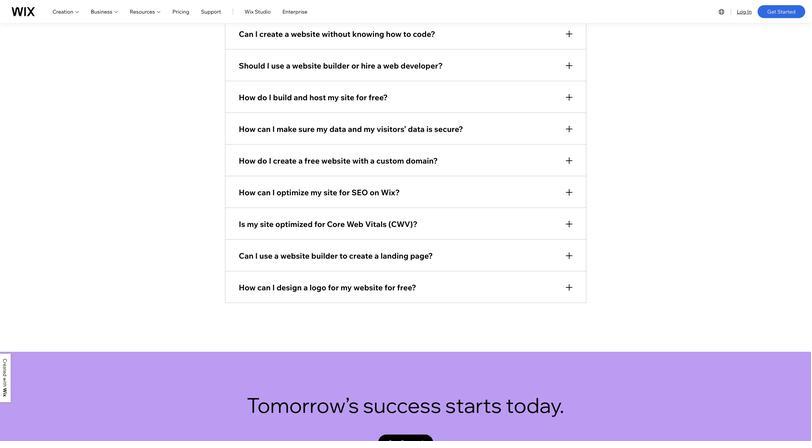 Task type: describe. For each thing, give the bounding box(es) containing it.
language selector, english selected image
[[718, 8, 725, 15]]

resources button
[[130, 8, 161, 15]]

how do i create a free website with a custom domain?
[[239, 156, 438, 166]]

do for create
[[257, 156, 267, 166]]

my inside how can i design a logo for my website for free? list item
[[341, 283, 352, 293]]

host
[[309, 93, 326, 102]]

create inside list item
[[273, 156, 297, 166]]

wix
[[245, 8, 254, 15]]

0 vertical spatial and
[[294, 93, 308, 102]]

is my site optimized for core web vitals (cwv)? list item
[[225, 208, 586, 240]]

for left seo
[[339, 188, 350, 197]]

can i create a website without knowing how to code?
[[239, 29, 435, 39]]

page?
[[410, 251, 433, 261]]

knowing
[[352, 29, 384, 39]]

code?
[[413, 29, 435, 39]]

do for build
[[257, 93, 267, 102]]

i inside "list item"
[[255, 251, 258, 261]]

to inside "list item"
[[403, 29, 411, 39]]

on
[[370, 188, 379, 197]]

create inside "list item"
[[259, 29, 283, 39]]

support
[[201, 8, 221, 15]]

developer?
[[401, 61, 443, 71]]

studio
[[255, 8, 271, 15]]

optimize
[[277, 188, 309, 197]]

1 horizontal spatial free?
[[397, 283, 416, 293]]

hire
[[361, 61, 375, 71]]

enterprise
[[282, 8, 307, 15]]

list containing can i create a website without knowing how to code?
[[225, 0, 586, 303]]

2 data from the left
[[408, 124, 425, 134]]

secure?
[[434, 124, 463, 134]]

log
[[737, 8, 746, 15]]

a inside "list item"
[[285, 29, 289, 39]]

make
[[277, 124, 297, 134]]

my left the visitors'
[[364, 124, 375, 134]]

1 data from the left
[[329, 124, 346, 134]]

tomorrow's success starts today.
[[247, 392, 564, 419]]

logo
[[310, 283, 326, 293]]

how do i create a free website with a custom domain? list item
[[225, 144, 586, 176]]

free
[[304, 156, 320, 166]]

can for can i create a website without knowing how to code?
[[239, 29, 253, 39]]

landing
[[381, 251, 408, 261]]

how can i make sure my data and my visitors' data is secure? list item
[[225, 113, 586, 145]]

(cwv)?
[[388, 219, 418, 229]]

wix studio
[[245, 8, 271, 15]]

in
[[747, 8, 752, 15]]

wix studio link
[[245, 8, 271, 15]]

website for or
[[292, 61, 321, 71]]

i inside list item
[[269, 156, 271, 166]]

created with wix image
[[3, 359, 7, 397]]

1 vertical spatial site
[[324, 188, 337, 197]]

pricing link
[[172, 8, 189, 15]]

can i use a website builder to create a landing page?
[[239, 251, 433, 261]]

for left core
[[314, 219, 325, 229]]

create inside "list item"
[[349, 251, 373, 261]]

website for to
[[280, 251, 310, 261]]

can for optimize
[[257, 188, 271, 197]]

support link
[[201, 8, 221, 15]]

resources
[[130, 8, 155, 15]]

use for can
[[259, 251, 273, 261]]

1 vertical spatial and
[[348, 124, 362, 134]]

builder for to
[[311, 251, 338, 261]]



Task type: locate. For each thing, give the bounding box(es) containing it.
my right sure
[[316, 124, 328, 134]]

my right logo
[[341, 283, 352, 293]]

to
[[403, 29, 411, 39], [340, 251, 347, 261]]

2 can from the top
[[257, 188, 271, 197]]

for right logo
[[328, 283, 339, 293]]

can down wix
[[239, 29, 253, 39]]

0 horizontal spatial data
[[329, 124, 346, 134]]

how for how do i create a free website with a custom domain?
[[239, 156, 256, 166]]

0 vertical spatial site
[[341, 93, 354, 102]]

how do i build and host my site for free?
[[239, 93, 388, 102]]

for down or
[[356, 93, 367, 102]]

data left is
[[408, 124, 425, 134]]

1 horizontal spatial to
[[403, 29, 411, 39]]

i
[[255, 29, 258, 39], [267, 61, 269, 71], [269, 93, 271, 102], [272, 124, 275, 134], [269, 156, 271, 166], [272, 188, 275, 197], [255, 251, 258, 261], [272, 283, 275, 293]]

log in
[[737, 8, 752, 15]]

to inside "list item"
[[340, 251, 347, 261]]

0 horizontal spatial free?
[[369, 93, 388, 102]]

how for how do i build and host my site for free?
[[239, 93, 256, 102]]

core
[[327, 219, 345, 229]]

can inside "list item"
[[239, 251, 253, 261]]

0 horizontal spatial and
[[294, 93, 308, 102]]

0 vertical spatial use
[[271, 61, 284, 71]]

my
[[328, 93, 339, 102], [316, 124, 328, 134], [364, 124, 375, 134], [311, 188, 322, 197], [247, 219, 258, 229], [341, 283, 352, 293]]

site
[[341, 93, 354, 102], [324, 188, 337, 197], [260, 219, 274, 229]]

0 vertical spatial can
[[239, 29, 253, 39]]

use
[[271, 61, 284, 71], [259, 251, 273, 261]]

can i use a website builder to create a landing page? list item
[[225, 240, 586, 272]]

use inside "list item"
[[259, 251, 273, 261]]

builder left or
[[323, 61, 350, 71]]

do inside list item
[[257, 156, 267, 166]]

with
[[352, 156, 369, 166]]

web
[[347, 219, 363, 229]]

data right sure
[[329, 124, 346, 134]]

my inside how do i build and host my site for free? list item
[[328, 93, 339, 102]]

for down landing
[[385, 283, 395, 293]]

2 vertical spatial can
[[257, 283, 271, 293]]

2 do from the top
[[257, 156, 267, 166]]

0 vertical spatial builder
[[323, 61, 350, 71]]

my right optimize
[[311, 188, 322, 197]]

should i use a website builder or hire a web developer? list item
[[225, 49, 586, 81]]

2 horizontal spatial site
[[341, 93, 354, 102]]

builder inside "list item"
[[311, 251, 338, 261]]

seo
[[352, 188, 368, 197]]

1 vertical spatial do
[[257, 156, 267, 166]]

site left seo
[[324, 188, 337, 197]]

builder inside list item
[[323, 61, 350, 71]]

3 can from the top
[[257, 283, 271, 293]]

get
[[767, 8, 776, 15]]

business button
[[91, 8, 118, 15]]

get started link
[[758, 5, 805, 18]]

should
[[239, 61, 265, 71]]

website inside "list item"
[[291, 29, 320, 39]]

can left optimize
[[257, 188, 271, 197]]

0 vertical spatial can
[[257, 124, 271, 134]]

and up with
[[348, 124, 362, 134]]

1 vertical spatial to
[[340, 251, 347, 261]]

website for knowing
[[291, 29, 320, 39]]

started
[[777, 8, 796, 15]]

success
[[363, 392, 441, 419]]

use for should
[[271, 61, 284, 71]]

1 horizontal spatial site
[[324, 188, 337, 197]]

enterprise link
[[282, 8, 307, 15]]

create down studio
[[259, 29, 283, 39]]

can left make
[[257, 124, 271, 134]]

log in link
[[737, 8, 752, 15]]

how can i make sure my data and my visitors' data is secure?
[[239, 124, 463, 134]]

1 do from the top
[[257, 93, 267, 102]]

and
[[294, 93, 308, 102], [348, 124, 362, 134]]

i inside "list item"
[[255, 29, 258, 39]]

optimized
[[275, 219, 313, 229]]

and left host
[[294, 93, 308, 102]]

website inside "list item"
[[280, 251, 310, 261]]

can left design
[[257, 283, 271, 293]]

5 how from the top
[[239, 283, 256, 293]]

builder up how can i design a logo for my website for free?
[[311, 251, 338, 261]]

builder
[[323, 61, 350, 71], [311, 251, 338, 261]]

build
[[273, 93, 292, 102]]

can for design
[[257, 283, 271, 293]]

vitals
[[365, 219, 387, 229]]

create down "web"
[[349, 251, 373, 261]]

starts
[[445, 392, 502, 419]]

1 vertical spatial can
[[239, 251, 253, 261]]

today.
[[506, 392, 564, 419]]

data
[[329, 124, 346, 134], [408, 124, 425, 134]]

can
[[239, 29, 253, 39], [239, 251, 253, 261]]

how for how can i optimize my site for seo on wix?
[[239, 188, 256, 197]]

how
[[386, 29, 402, 39]]

or
[[351, 61, 359, 71]]

for
[[356, 93, 367, 102], [339, 188, 350, 197], [314, 219, 325, 229], [328, 283, 339, 293], [385, 283, 395, 293]]

how can i optimize my site for seo on wix?
[[239, 188, 400, 197]]

how can i design a logo for my website for free? list item
[[225, 271, 586, 303]]

1 can from the top
[[239, 29, 253, 39]]

website inside list item
[[321, 156, 351, 166]]

1 vertical spatial use
[[259, 251, 273, 261]]

2 how from the top
[[239, 124, 256, 134]]

can inside "list item"
[[239, 29, 253, 39]]

do
[[257, 93, 267, 102], [257, 156, 267, 166]]

business
[[91, 8, 112, 15]]

can i create a website without knowing how to code? list item
[[225, 17, 586, 50]]

without
[[322, 29, 351, 39]]

is
[[426, 124, 433, 134]]

how can i optimize my site for seo on wix? list item
[[225, 176, 586, 208]]

1 horizontal spatial and
[[348, 124, 362, 134]]

1 can from the top
[[257, 124, 271, 134]]

1 horizontal spatial data
[[408, 124, 425, 134]]

my right is
[[247, 219, 258, 229]]

do inside list item
[[257, 93, 267, 102]]

site right is
[[260, 219, 274, 229]]

1 vertical spatial builder
[[311, 251, 338, 261]]

1 how from the top
[[239, 93, 256, 102]]

can for make
[[257, 124, 271, 134]]

1 vertical spatial can
[[257, 188, 271, 197]]

how can i design a logo for my website for free?
[[239, 283, 416, 293]]

how for how can i design a logo for my website for free?
[[239, 283, 256, 293]]

my right host
[[328, 93, 339, 102]]

is my site optimized for core web vitals (cwv)?
[[239, 219, 418, 229]]

website
[[291, 29, 320, 39], [292, 61, 321, 71], [321, 156, 351, 166], [280, 251, 310, 261], [354, 283, 383, 293]]

how
[[239, 93, 256, 102], [239, 124, 256, 134], [239, 156, 256, 166], [239, 188, 256, 197], [239, 283, 256, 293]]

a
[[285, 29, 289, 39], [286, 61, 290, 71], [377, 61, 381, 71], [298, 156, 303, 166], [370, 156, 375, 166], [274, 251, 279, 261], [374, 251, 379, 261], [303, 283, 308, 293]]

creation button
[[53, 8, 79, 15]]

0 vertical spatial create
[[259, 29, 283, 39]]

builder for or
[[323, 61, 350, 71]]

my inside the is my site optimized for core web vitals (cwv)? list item
[[247, 219, 258, 229]]

0 vertical spatial to
[[403, 29, 411, 39]]

create left free
[[273, 156, 297, 166]]

tomorrow's
[[247, 392, 359, 419]]

get started
[[767, 8, 796, 15]]

can
[[257, 124, 271, 134], [257, 188, 271, 197], [257, 283, 271, 293]]

free?
[[369, 93, 388, 102], [397, 283, 416, 293]]

4 how from the top
[[239, 188, 256, 197]]

use inside list item
[[271, 61, 284, 71]]

0 vertical spatial free?
[[369, 93, 388, 102]]

how for how can i make sure my data and my visitors' data is secure?
[[239, 124, 256, 134]]

should i use a website builder or hire a web developer?
[[239, 61, 443, 71]]

1 vertical spatial free?
[[397, 283, 416, 293]]

can for can i use a website builder to create a landing page?
[[239, 251, 253, 261]]

site right host
[[341, 93, 354, 102]]

pricing
[[172, 8, 189, 15]]

0 horizontal spatial site
[[260, 219, 274, 229]]

custom
[[376, 156, 404, 166]]

3 how from the top
[[239, 156, 256, 166]]

domain?
[[406, 156, 438, 166]]

can down is
[[239, 251, 253, 261]]

how inside list item
[[239, 156, 256, 166]]

wix?
[[381, 188, 400, 197]]

design
[[277, 283, 302, 293]]

create
[[259, 29, 283, 39], [273, 156, 297, 166], [349, 251, 373, 261]]

1 vertical spatial create
[[273, 156, 297, 166]]

how do i build and host my site for free? list item
[[225, 81, 586, 113]]

2 vertical spatial site
[[260, 219, 274, 229]]

visitors'
[[377, 124, 406, 134]]

0 horizontal spatial to
[[340, 251, 347, 261]]

is
[[239, 219, 245, 229]]

my inside how can i optimize my site for seo on wix? list item
[[311, 188, 322, 197]]

2 can from the top
[[239, 251, 253, 261]]

creation
[[53, 8, 73, 15]]

web
[[383, 61, 399, 71]]

2 vertical spatial create
[[349, 251, 373, 261]]

list
[[225, 0, 586, 303]]

sure
[[298, 124, 315, 134]]

0 vertical spatial do
[[257, 93, 267, 102]]

list item
[[225, 0, 586, 18]]



Task type: vqa. For each thing, say whether or not it's contained in the screenshot.
left your
no



